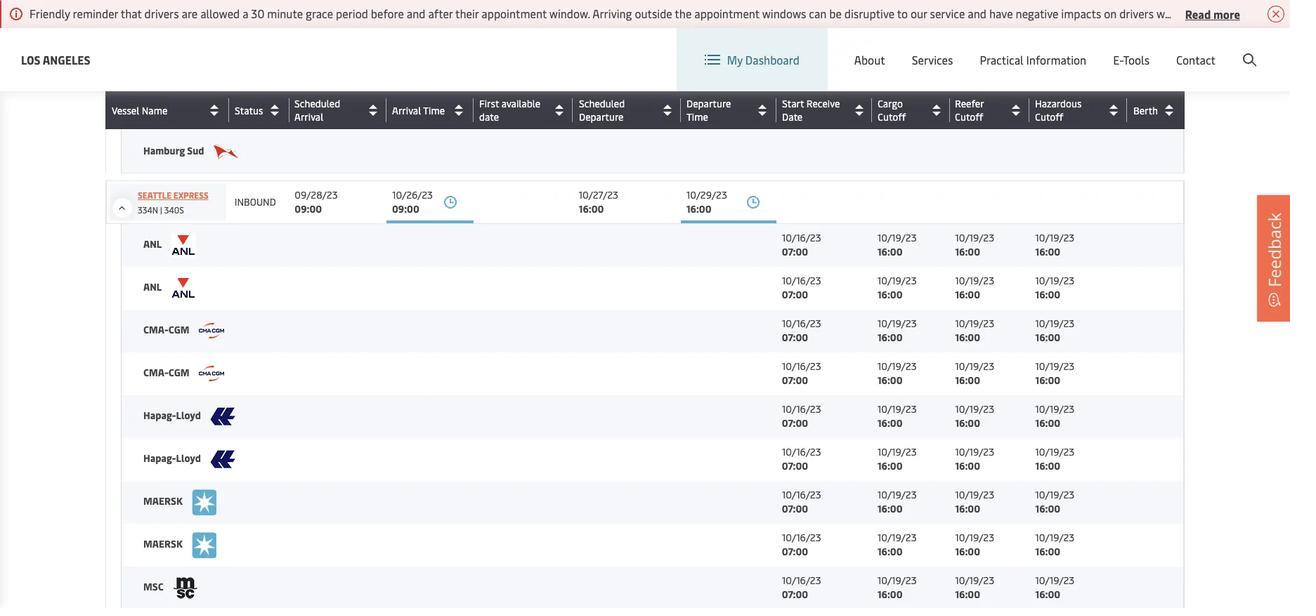Task type: describe. For each thing, give the bounding box(es) containing it.
09/28/23 09:00
[[295, 188, 338, 216]]

create
[[1187, 41, 1220, 57]]

read more button
[[1186, 5, 1241, 22]]

2 maersk image from the top
[[192, 489, 217, 516]]

are
[[182, 6, 198, 21]]

global menu button
[[989, 28, 1097, 70]]

account
[[1222, 41, 1264, 57]]

departure time
[[687, 97, 731, 124]]

berth
[[1134, 104, 1158, 117]]

arrival inside scheduled arrival
[[295, 110, 324, 124]]

e-
[[1114, 52, 1123, 67]]

10/26/23 09:00
[[392, 188, 433, 216]]

arriving
[[593, 6, 632, 21]]

time for departure time
[[687, 110, 708, 124]]

2 appointment from the left
[[695, 6, 760, 21]]

login / create account link
[[1124, 28, 1264, 70]]

10/27/23 16:00
[[579, 188, 619, 216]]

10/16/23 for cma cgm image
[[782, 317, 821, 330]]

07:00 for anl image
[[782, 288, 808, 302]]

1 appointment from the left
[[482, 6, 547, 21]]

about button
[[855, 28, 885, 91]]

msc
[[143, 580, 166, 594]]

outside
[[635, 6, 673, 21]]

07:00 for 2nd maersk icon from the top of the page
[[782, 503, 808, 516]]

login
[[1150, 41, 1178, 57]]

09:00 for 09/28/23 09:00
[[295, 202, 322, 216]]

grace
[[306, 6, 333, 21]]

allowed
[[200, 6, 240, 21]]

2 and from the left
[[968, 6, 987, 21]]

|
[[160, 205, 162, 216]]

8 10/16/23 07:00 from the top
[[782, 531, 821, 559]]

berth button
[[1134, 99, 1181, 122]]

cargo cutoff
[[878, 97, 906, 124]]

cargo cutoff button
[[878, 97, 947, 124]]

time for arrival time
[[423, 104, 445, 117]]

10/16/23 for first maersk icon from the bottom
[[782, 531, 821, 545]]

maersk for 2nd maersk icon from the top of the page
[[143, 495, 185, 508]]

anl image
[[171, 276, 196, 300]]

switch location button
[[872, 41, 974, 56]]

lloyd for second hapag lloyd icon from the top
[[176, 452, 201, 465]]

scheduled departure button
[[579, 97, 678, 124]]

scheduled for arrival
[[295, 97, 340, 110]]

our
[[911, 6, 928, 21]]

my dashboard button
[[705, 28, 800, 91]]

msc image
[[173, 577, 198, 600]]

hapag-lloyd for second hapag lloyd icon from the top
[[143, 452, 203, 465]]

hamburg
[[143, 144, 185, 157]]

cutoff for hazardous
[[1035, 110, 1064, 124]]

7 10/16/23 07:00 from the top
[[782, 489, 821, 516]]

seattle express 334n | 340s
[[138, 190, 209, 216]]

1 on from the left
[[1104, 6, 1117, 21]]

negative
[[1016, 6, 1059, 21]]

drivers
[[1256, 6, 1290, 21]]

3 10/16/23 07:00 from the top
[[782, 317, 821, 344]]

scheduled for departure
[[579, 97, 625, 110]]

safmarine
[[143, 101, 200, 114]]

a
[[243, 6, 248, 21]]

/
[[1180, 41, 1185, 57]]

read more
[[1186, 6, 1241, 21]]

first
[[479, 97, 499, 110]]

hamburg sud
[[143, 144, 206, 157]]

start receive date
[[782, 97, 840, 124]]

07:00 for cma cgm image
[[782, 331, 808, 344]]

departure inside button
[[687, 97, 731, 110]]

close alert image
[[1268, 6, 1285, 22]]

07:00 for cma cgm icon
[[782, 374, 808, 387]]

location
[[931, 41, 974, 56]]

switch
[[895, 41, 928, 56]]

reefer cutoff
[[955, 97, 984, 124]]

scheduled arrival
[[295, 97, 340, 124]]

dashboard
[[746, 52, 800, 67]]

5 10/16/23 07:00 from the top
[[782, 403, 821, 430]]

maersk for first maersk icon
[[143, 15, 185, 29]]

hapag-lloyd for first hapag lloyd icon from the top
[[143, 409, 203, 422]]

10/16/23 for 2nd maersk icon from the top of the page
[[782, 489, 821, 502]]

read
[[1186, 6, 1211, 21]]

1 drivers from the left
[[144, 6, 179, 21]]

cma cgm image
[[199, 366, 224, 382]]

10/27/23
[[579, 188, 619, 202]]

9 10/16/23 07:00 from the top
[[782, 574, 821, 602]]

impacts
[[1062, 6, 1102, 21]]

vessel name button
[[112, 99, 226, 122]]

inbound
[[235, 195, 276, 209]]

contact button
[[1177, 28, 1216, 91]]

reminder
[[73, 6, 118, 21]]

los angeles link
[[21, 51, 90, 69]]

departure inside scheduled departure
[[579, 110, 624, 124]]

window.
[[549, 6, 590, 21]]

after
[[428, 6, 453, 21]]

service
[[930, 6, 965, 21]]

1 hapag- from the top
[[143, 409, 176, 422]]

anl for anl image
[[143, 280, 164, 294]]

10/16/23 for the msc icon
[[782, 574, 821, 588]]

services button
[[912, 28, 953, 91]]

334n
[[138, 205, 158, 216]]

10/16/23 for first hapag lloyd icon from the top
[[782, 403, 821, 416]]

services
[[912, 52, 953, 67]]

disruptive
[[845, 6, 895, 21]]

1 and from the left
[[407, 6, 426, 21]]

start
[[782, 97, 804, 110]]

contact
[[1177, 52, 1216, 67]]

status button
[[235, 99, 286, 122]]

status
[[235, 104, 263, 117]]

anl image
[[171, 234, 196, 257]]

date
[[479, 110, 499, 124]]

16:00 inside the "10/29/23 16:00"
[[686, 202, 712, 216]]

07:00 for first maersk icon from the bottom
[[782, 545, 808, 559]]

can
[[809, 6, 827, 21]]



Task type: locate. For each thing, give the bounding box(es) containing it.
scheduled
[[295, 97, 340, 110], [579, 97, 625, 110]]

1 horizontal spatial cutoff
[[955, 110, 984, 124]]

1 vertical spatial cgm
[[168, 366, 189, 379]]

9 07:00 from the top
[[782, 588, 808, 602]]

start receive date button
[[782, 97, 869, 124]]

30
[[251, 6, 265, 21]]

practical information button
[[980, 28, 1087, 91]]

0 horizontal spatial appointment
[[482, 6, 547, 21]]

cutoff right "cargo cutoff" button
[[955, 110, 984, 124]]

1 maersk from the top
[[143, 15, 185, 29]]

switch location
[[895, 41, 974, 56]]

arrival time
[[392, 104, 445, 117]]

2 maersk from the top
[[143, 495, 185, 508]]

5 07:00 from the top
[[782, 417, 808, 430]]

09:00 inside 10/26/23 09:00
[[392, 202, 419, 216]]

hamburg sud image
[[213, 145, 239, 159]]

10/16/23 for anl icon
[[782, 231, 821, 245]]

e-tools button
[[1114, 28, 1150, 91]]

1 10/16/23 from the top
[[782, 231, 821, 245]]

hapag-
[[143, 409, 176, 422], [143, 452, 176, 465]]

appointment
[[482, 6, 547, 21], [695, 6, 760, 21]]

1 hapag lloyd image from the top
[[210, 408, 236, 426]]

cutoff inside hazardous cutoff
[[1035, 110, 1064, 124]]

9 10/16/23 from the top
[[782, 574, 821, 588]]

2 vertical spatial maersk
[[143, 537, 185, 551]]

1 horizontal spatial departure
[[687, 97, 731, 110]]

0 horizontal spatial time
[[423, 104, 445, 117]]

cutoff inside reefer cutoff
[[955, 110, 984, 124]]

time.
[[1228, 6, 1253, 21]]

and left after
[[407, 6, 426, 21]]

0 vertical spatial hapag-
[[143, 409, 176, 422]]

3 10/16/23 from the top
[[782, 317, 821, 330]]

that
[[121, 6, 142, 21]]

time inside "departure time"
[[687, 110, 708, 124]]

10/16/23 for cma cgm icon
[[782, 360, 821, 373]]

2 cma-cgm from the top
[[143, 366, 192, 379]]

2 cutoff from the left
[[955, 110, 984, 124]]

hazardous cutoff
[[1035, 97, 1082, 124]]

maersk for first maersk icon from the bottom
[[143, 537, 185, 551]]

1 vertical spatial anl
[[143, 280, 164, 294]]

cutoff down information in the right top of the page
[[1035, 110, 1064, 124]]

cma-cgm left cma cgm icon
[[143, 366, 192, 379]]

name
[[142, 104, 168, 117]]

cma-
[[143, 323, 168, 337], [143, 366, 168, 379]]

cargo
[[878, 97, 903, 110]]

1 scheduled from the left
[[295, 97, 340, 110]]

10/29/23 16:00
[[686, 188, 727, 216]]

3 maersk from the top
[[143, 537, 185, 551]]

cgm left cma cgm image
[[168, 323, 189, 337]]

on right impacts
[[1104, 6, 1117, 21]]

1 maersk image from the top
[[192, 9, 217, 37]]

1 07:00 from the top
[[782, 245, 808, 259]]

cma-cgm left cma cgm image
[[143, 323, 192, 337]]

global
[[1019, 41, 1052, 57]]

scheduled arrival button
[[295, 97, 383, 124]]

1 hapag-lloyd from the top
[[143, 409, 203, 422]]

cutoff down about popup button
[[878, 110, 906, 124]]

0 horizontal spatial arrival
[[295, 110, 324, 124]]

tools
[[1123, 52, 1150, 67]]

angeles
[[43, 52, 90, 67]]

cma- for cma cgm icon
[[143, 366, 168, 379]]

cgm
[[168, 323, 189, 337], [168, 366, 189, 379]]

time left date
[[423, 104, 445, 117]]

reefer cutoff button
[[955, 97, 1026, 124]]

0 horizontal spatial cutoff
[[878, 110, 906, 124]]

8 10/16/23 from the top
[[782, 531, 821, 545]]

4 10/16/23 07:00 from the top
[[782, 360, 821, 387]]

3 maersk image from the top
[[192, 532, 217, 559]]

practical information
[[980, 52, 1087, 67]]

1 horizontal spatial scheduled
[[579, 97, 625, 110]]

2 scheduled from the left
[[579, 97, 625, 110]]

2 cma- from the top
[[143, 366, 168, 379]]

drivers left are
[[144, 6, 179, 21]]

departure time button
[[687, 97, 773, 124]]

0 vertical spatial maersk image
[[192, 9, 217, 37]]

cma- left cma cgm icon
[[143, 366, 168, 379]]

appointment right the "the"
[[695, 6, 760, 21]]

1 vertical spatial maersk image
[[192, 489, 217, 516]]

2 07:00 from the top
[[782, 288, 808, 302]]

0 horizontal spatial 09:00
[[295, 202, 322, 216]]

09:00 for 10/26/23 09:00
[[392, 202, 419, 216]]

arrival right status button at the left top of the page
[[295, 110, 324, 124]]

1 anl from the top
[[143, 237, 164, 251]]

scheduled inside button
[[295, 97, 340, 110]]

windows
[[762, 6, 806, 21]]

0 horizontal spatial scheduled
[[295, 97, 340, 110]]

cma- for cma cgm image
[[143, 323, 168, 337]]

cutoff for cargo
[[878, 110, 906, 124]]

2 anl from the top
[[143, 280, 164, 294]]

1 vertical spatial cma-cgm
[[143, 366, 192, 379]]

0 vertical spatial anl
[[143, 237, 164, 251]]

anl left anl image
[[143, 280, 164, 294]]

0 horizontal spatial drivers
[[144, 6, 179, 21]]

express
[[173, 190, 209, 201]]

6 10/16/23 07:00 from the top
[[782, 446, 821, 473]]

1 lloyd from the top
[[176, 409, 201, 422]]

1 horizontal spatial on
[[1212, 6, 1225, 21]]

friendly reminder that drivers are allowed a 30 minute grace period before and after their appointment window. arriving outside the appointment windows can be disruptive to our service and have negative impacts on drivers who arrive on time. drivers
[[30, 6, 1290, 21]]

time inside arrival time button
[[423, 104, 445, 117]]

arrival
[[392, 104, 421, 117], [295, 110, 324, 124]]

time
[[423, 104, 445, 117], [687, 110, 708, 124]]

1 cutoff from the left
[[878, 110, 906, 124]]

feedback button
[[1257, 195, 1290, 322]]

be
[[830, 6, 842, 21]]

login / create account
[[1150, 41, 1264, 57]]

7 07:00 from the top
[[782, 503, 808, 516]]

09:00 down 10/26/23
[[392, 202, 419, 216]]

2 10/16/23 from the top
[[782, 274, 821, 287]]

2 on from the left
[[1212, 6, 1225, 21]]

cma-cgm for cma cgm image
[[143, 323, 192, 337]]

cgm for cma cgm image
[[168, 323, 189, 337]]

first available date button
[[479, 97, 569, 124]]

7 10/16/23 from the top
[[782, 489, 821, 502]]

1 horizontal spatial and
[[968, 6, 987, 21]]

16:00
[[579, 202, 604, 216], [686, 202, 712, 216], [878, 245, 903, 259], [955, 245, 981, 259], [1036, 245, 1061, 259], [878, 288, 903, 302], [955, 288, 981, 302], [1036, 288, 1061, 302], [878, 331, 903, 344], [955, 331, 981, 344], [1036, 331, 1061, 344], [878, 374, 903, 387], [955, 374, 981, 387], [1036, 374, 1061, 387], [878, 417, 903, 430], [955, 417, 981, 430], [1036, 417, 1061, 430], [878, 460, 903, 473], [955, 460, 981, 473], [1036, 460, 1061, 473], [878, 503, 903, 516], [955, 503, 981, 516], [1036, 503, 1061, 516], [878, 545, 903, 559], [955, 545, 981, 559], [1036, 545, 1061, 559], [878, 588, 903, 602], [955, 588, 981, 602], [1036, 588, 1061, 602]]

16:00 inside 10/27/23 16:00
[[579, 202, 604, 216]]

1 horizontal spatial time
[[687, 110, 708, 124]]

4 07:00 from the top
[[782, 374, 808, 387]]

0 vertical spatial hapag-lloyd
[[143, 409, 203, 422]]

1 horizontal spatial appointment
[[695, 6, 760, 21]]

available
[[502, 97, 541, 110]]

8 07:00 from the top
[[782, 545, 808, 559]]

menu
[[1055, 41, 1083, 57]]

10/29/23
[[686, 188, 727, 202]]

10/19/23
[[878, 231, 917, 245], [955, 231, 995, 245], [1036, 231, 1075, 245], [878, 274, 917, 287], [955, 274, 995, 287], [1036, 274, 1075, 287], [878, 317, 917, 330], [955, 317, 995, 330], [1036, 317, 1075, 330], [878, 360, 917, 373], [955, 360, 995, 373], [1036, 360, 1075, 373], [878, 403, 917, 416], [955, 403, 995, 416], [1036, 403, 1075, 416], [878, 446, 917, 459], [955, 446, 995, 459], [1036, 446, 1075, 459], [878, 489, 917, 502], [955, 489, 995, 502], [1036, 489, 1075, 502], [878, 531, 917, 545], [955, 531, 995, 545], [1036, 531, 1075, 545], [878, 574, 917, 588], [955, 574, 995, 588], [1036, 574, 1075, 588]]

arrival right scheduled arrival button
[[392, 104, 421, 117]]

e-tools
[[1114, 52, 1150, 67]]

0 vertical spatial hapag lloyd image
[[210, 408, 236, 426]]

appointment right their
[[482, 6, 547, 21]]

cgm for cma cgm icon
[[168, 366, 189, 379]]

cma cgm image
[[199, 323, 224, 339]]

about
[[855, 52, 885, 67]]

sud
[[187, 144, 204, 157]]

10/26/23
[[392, 188, 433, 202]]

10/16/23 for anl image
[[782, 274, 821, 287]]

10/16/23 for second hapag lloyd icon from the top
[[782, 446, 821, 459]]

lloyd for first hapag lloyd icon from the top
[[176, 409, 201, 422]]

5 10/16/23 from the top
[[782, 403, 821, 416]]

hapag lloyd image
[[210, 408, 236, 426], [210, 451, 236, 469]]

1 09:00 from the left
[[295, 202, 322, 216]]

2 10/16/23 07:00 from the top
[[782, 274, 821, 302]]

first available date
[[479, 97, 541, 124]]

safmarine image
[[207, 97, 233, 121]]

anl for anl icon
[[143, 237, 164, 251]]

the
[[675, 6, 692, 21]]

cutoff inside "cargo cutoff" button
[[878, 110, 906, 124]]

my dashboard
[[727, 52, 800, 67]]

cgm left cma cgm icon
[[168, 366, 189, 379]]

2 drivers from the left
[[1120, 6, 1154, 21]]

2 vertical spatial maersk image
[[192, 532, 217, 559]]

1 vertical spatial cma-
[[143, 366, 168, 379]]

1 horizontal spatial drivers
[[1120, 6, 1154, 21]]

0 vertical spatial cgm
[[168, 323, 189, 337]]

340s
[[164, 205, 184, 216]]

2 hapag-lloyd from the top
[[143, 452, 203, 465]]

6 07:00 from the top
[[782, 460, 808, 473]]

los
[[21, 52, 41, 67]]

hapag-lloyd
[[143, 409, 203, 422], [143, 452, 203, 465]]

1 vertical spatial hapag-lloyd
[[143, 452, 203, 465]]

3 07:00 from the top
[[782, 331, 808, 344]]

anl
[[143, 237, 164, 251], [143, 280, 164, 294]]

reefer
[[955, 97, 984, 110]]

anl left anl icon
[[143, 237, 164, 251]]

scheduled departure
[[579, 97, 625, 124]]

1 10/16/23 07:00 from the top
[[782, 231, 821, 259]]

2 09:00 from the left
[[392, 202, 419, 216]]

1 horizontal spatial arrival
[[392, 104, 421, 117]]

2 horizontal spatial cutoff
[[1035, 110, 1064, 124]]

07:00 for first hapag lloyd icon from the top
[[782, 417, 808, 430]]

1 vertical spatial lloyd
[[176, 452, 201, 465]]

0 horizontal spatial departure
[[579, 110, 624, 124]]

07:00
[[782, 245, 808, 259], [782, 288, 808, 302], [782, 331, 808, 344], [782, 374, 808, 387], [782, 417, 808, 430], [782, 460, 808, 473], [782, 503, 808, 516], [782, 545, 808, 559], [782, 588, 808, 602]]

1 horizontal spatial 09:00
[[392, 202, 419, 216]]

2 hapag- from the top
[[143, 452, 176, 465]]

6 10/16/23 from the top
[[782, 446, 821, 459]]

1 vertical spatial hapag-
[[143, 452, 176, 465]]

hazardous
[[1035, 97, 1082, 110]]

07:00 for the msc icon
[[782, 588, 808, 602]]

global menu
[[1019, 41, 1083, 57]]

hazardous cutoff button
[[1035, 97, 1124, 124]]

maersk
[[143, 15, 185, 29], [143, 495, 185, 508], [143, 537, 185, 551]]

cutoff
[[878, 110, 906, 124], [955, 110, 984, 124], [1035, 110, 1064, 124]]

09:00 down 09/28/23
[[295, 202, 322, 216]]

0 vertical spatial maersk
[[143, 15, 185, 29]]

1 vertical spatial maersk
[[143, 495, 185, 508]]

friendly
[[30, 6, 70, 21]]

0 vertical spatial lloyd
[[176, 409, 201, 422]]

0 vertical spatial cma-cgm
[[143, 323, 192, 337]]

3 cutoff from the left
[[1035, 110, 1064, 124]]

period
[[336, 6, 368, 21]]

0 horizontal spatial on
[[1104, 6, 1117, 21]]

07:00 for second hapag lloyd icon from the top
[[782, 460, 808, 473]]

drivers
[[144, 6, 179, 21], [1120, 6, 1154, 21]]

los angeles
[[21, 52, 90, 67]]

scheduled inside button
[[579, 97, 625, 110]]

1 cgm from the top
[[168, 323, 189, 337]]

cma- left cma cgm image
[[143, 323, 168, 337]]

maersk image
[[192, 9, 217, 37], [192, 489, 217, 516], [192, 532, 217, 559]]

4 10/16/23 from the top
[[782, 360, 821, 373]]

cutoff for reefer
[[955, 110, 984, 124]]

time right the scheduled departure button
[[687, 110, 708, 124]]

arrival time button
[[392, 99, 470, 122]]

drivers left who
[[1120, 6, 1154, 21]]

1 cma- from the top
[[143, 323, 168, 337]]

09:00 inside 09/28/23 09:00
[[295, 202, 322, 216]]

on right read
[[1212, 6, 1225, 21]]

2 hapag lloyd image from the top
[[210, 451, 236, 469]]

2 lloyd from the top
[[176, 452, 201, 465]]

07:00 for anl icon
[[782, 245, 808, 259]]

0 horizontal spatial and
[[407, 6, 426, 21]]

1 cma-cgm from the top
[[143, 323, 192, 337]]

receive
[[807, 97, 840, 110]]

vessel name
[[112, 104, 168, 117]]

cma-cgm for cma cgm icon
[[143, 366, 192, 379]]

and left the have
[[968, 6, 987, 21]]

information
[[1027, 52, 1087, 67]]

0 vertical spatial cma-
[[143, 323, 168, 337]]

2 cgm from the top
[[168, 366, 189, 379]]

before
[[371, 6, 404, 21]]

practical
[[980, 52, 1024, 67]]

1 vertical spatial hapag lloyd image
[[210, 451, 236, 469]]

have
[[990, 6, 1013, 21]]

to
[[897, 6, 908, 21]]



Task type: vqa. For each thing, say whether or not it's contained in the screenshot.
the top Terminals
no



